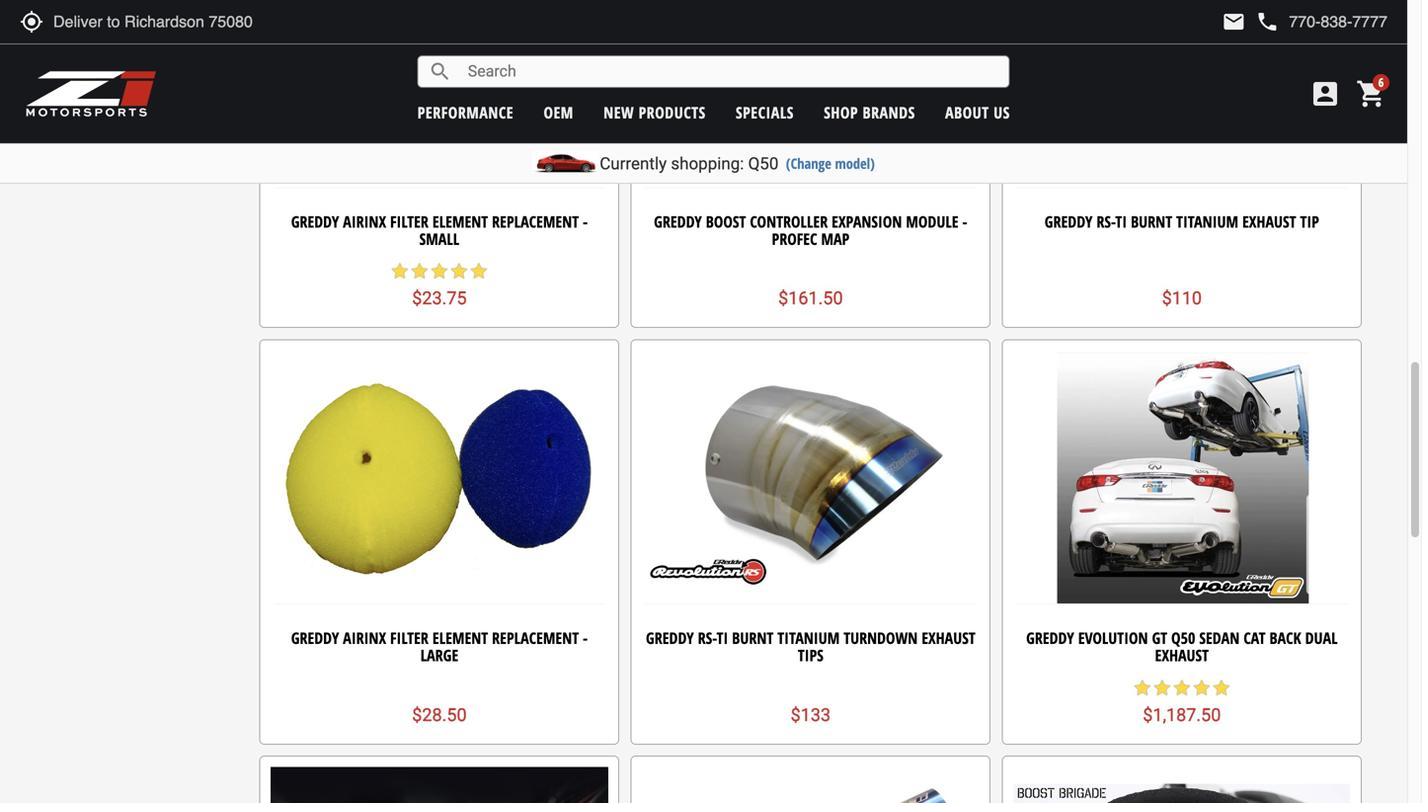 Task type: locate. For each thing, give the bounding box(es) containing it.
titanium up $110
[[1176, 211, 1239, 232]]

0 vertical spatial airinx
[[343, 211, 386, 232]]

shop brands
[[824, 102, 915, 123]]

2 filter from the top
[[390, 627, 429, 649]]

replacement right small at the left top of page
[[492, 211, 579, 232]]

1 vertical spatial titanium
[[778, 627, 840, 649]]

1 horizontal spatial rs-
[[1097, 211, 1116, 232]]

2 airinx from the top
[[343, 627, 386, 649]]

0 vertical spatial element
[[432, 211, 488, 232]]

specials
[[736, 102, 794, 123]]

0 horizontal spatial rs-
[[698, 627, 717, 649]]

q50 left (change
[[748, 154, 779, 173]]

airinx inside the greddy airinx filter element replacement - small
[[343, 211, 386, 232]]

us
[[994, 102, 1010, 123]]

element inside the greddy airinx filter element replacement - small
[[432, 211, 488, 232]]

module
[[906, 211, 959, 232]]

exhaust inside greddy rs-ti burnt titanium turndown exhaust tips
[[922, 627, 976, 649]]

0 horizontal spatial titanium
[[778, 627, 840, 649]]

burnt inside greddy rs-ti burnt titanium turndown exhaust tips
[[732, 627, 774, 649]]

2 element from the top
[[432, 627, 488, 649]]

1 horizontal spatial titanium
[[1176, 211, 1239, 232]]

element up $28.50
[[432, 627, 488, 649]]

titanium for turndown
[[778, 627, 840, 649]]

titanium left turndown
[[778, 627, 840, 649]]

phone
[[1256, 10, 1279, 34]]

1 vertical spatial rs-
[[698, 627, 717, 649]]

mail
[[1222, 10, 1246, 34]]

-
[[583, 211, 588, 232], [963, 211, 968, 232], [583, 627, 588, 649]]

greddy for greddy evolution gt q50 sedan cat back dual exhaust
[[1026, 627, 1074, 649]]

star star star star star $1,187.50
[[1133, 678, 1231, 725]]

1 vertical spatial burnt
[[732, 627, 774, 649]]

1 vertical spatial ti
[[717, 627, 728, 649]]

0 vertical spatial titanium
[[1176, 211, 1239, 232]]

about us
[[945, 102, 1010, 123]]

replacement inside greddy airinx filter element replacement - large
[[492, 627, 579, 649]]

replacement
[[492, 211, 579, 232], [492, 627, 579, 649]]

greddy airinx filter element replacement - small
[[291, 211, 588, 249]]

greddy for greddy airinx filter element replacement - small
[[291, 211, 339, 232]]

greddy inside greddy rs-ti burnt titanium turndown exhaust tips
[[646, 627, 694, 649]]

0 horizontal spatial exhaust
[[922, 627, 976, 649]]

titanium
[[1176, 211, 1239, 232], [778, 627, 840, 649]]

star
[[390, 261, 410, 281], [410, 261, 430, 281], [430, 261, 449, 281], [449, 261, 469, 281], [469, 261, 489, 281], [1133, 678, 1152, 698], [1152, 678, 1172, 698], [1172, 678, 1192, 698], [1192, 678, 1212, 698], [1212, 678, 1231, 698]]

1 horizontal spatial ti
[[1116, 211, 1127, 232]]

1 filter from the top
[[390, 211, 429, 232]]

airinx left large
[[343, 627, 386, 649]]

element inside greddy airinx filter element replacement - large
[[432, 627, 488, 649]]

greddy for greddy airinx filter element replacement - large
[[291, 627, 339, 649]]

(change model) link
[[786, 154, 875, 173]]

q50
[[748, 154, 779, 173], [1171, 627, 1196, 649]]

greddy inside the greddy evolution gt q50 sedan cat back dual exhaust
[[1026, 627, 1074, 649]]

replacement inside the greddy airinx filter element replacement - small
[[492, 211, 579, 232]]

1 vertical spatial q50
[[1171, 627, 1196, 649]]

$161.50
[[778, 288, 843, 309]]

currently
[[600, 154, 667, 173]]

rs- for greddy rs-ti burnt titanium turndown exhaust tips
[[698, 627, 717, 649]]

greddy for greddy rs-ti burnt titanium exhaust tip
[[1045, 211, 1093, 232]]

1 vertical spatial element
[[432, 627, 488, 649]]

$23.75
[[412, 288, 467, 309]]

greddy
[[291, 211, 339, 232], [654, 211, 702, 232], [1045, 211, 1093, 232], [291, 627, 339, 649], [646, 627, 694, 649], [1026, 627, 1074, 649]]

cat
[[1244, 627, 1266, 649]]

greddy inside the greddy airinx filter element replacement - small
[[291, 211, 339, 232]]

airinx inside greddy airinx filter element replacement - large
[[343, 627, 386, 649]]

0 vertical spatial rs-
[[1097, 211, 1116, 232]]

shop
[[824, 102, 858, 123]]

$1,187.50
[[1143, 705, 1221, 725]]

filter inside greddy airinx filter element replacement - large
[[390, 627, 429, 649]]

- inside greddy airinx filter element replacement - large
[[583, 627, 588, 649]]

element up star star star star star $23.75
[[432, 211, 488, 232]]

1 vertical spatial filter
[[390, 627, 429, 649]]

0 vertical spatial filter
[[390, 211, 429, 232]]

1 replacement from the top
[[492, 211, 579, 232]]

exhaust left the 'tip'
[[1243, 211, 1296, 232]]

titanium for exhaust
[[1176, 211, 1239, 232]]

0 vertical spatial replacement
[[492, 211, 579, 232]]

exhaust
[[1243, 211, 1296, 232], [922, 627, 976, 649], [1155, 645, 1209, 666]]

greddy inside greddy boost controller expansion module - profec map
[[654, 211, 702, 232]]

brands
[[863, 102, 915, 123]]

ti inside greddy rs-ti burnt titanium turndown exhaust tips
[[717, 627, 728, 649]]

replacement right large
[[492, 627, 579, 649]]

0 vertical spatial ti
[[1116, 211, 1127, 232]]

exhaust right turndown
[[922, 627, 976, 649]]

element
[[432, 211, 488, 232], [432, 627, 488, 649]]

rs- inside greddy rs-ti burnt titanium turndown exhaust tips
[[698, 627, 717, 649]]

rs- for greddy rs-ti burnt titanium exhaust tip
[[1097, 211, 1116, 232]]

replacement for greddy airinx filter element replacement - small
[[492, 211, 579, 232]]

1 vertical spatial airinx
[[343, 627, 386, 649]]

(change
[[786, 154, 832, 173]]

2 replacement from the top
[[492, 627, 579, 649]]

shopping_cart
[[1356, 78, 1388, 110]]

1 airinx from the top
[[343, 211, 386, 232]]

exhaust inside the greddy evolution gt q50 sedan cat back dual exhaust
[[1155, 645, 1209, 666]]

rs-
[[1097, 211, 1116, 232], [698, 627, 717, 649]]

greddy rs-ti burnt titanium exhaust tip
[[1045, 211, 1319, 232]]

greddy inside greddy airinx filter element replacement - large
[[291, 627, 339, 649]]

filter up star star star star star $23.75
[[390, 211, 429, 232]]

expansion
[[832, 211, 902, 232]]

$133
[[791, 705, 831, 725]]

burnt
[[1131, 211, 1173, 232], [732, 627, 774, 649]]

filter inside the greddy airinx filter element replacement - small
[[390, 211, 429, 232]]

exhaust up star star star star star $1,187.50
[[1155, 645, 1209, 666]]

1 horizontal spatial q50
[[1171, 627, 1196, 649]]

airinx
[[343, 211, 386, 232], [343, 627, 386, 649]]

0 horizontal spatial ti
[[717, 627, 728, 649]]

greddy boost controller expansion module - profec map
[[654, 211, 968, 249]]

element for large
[[432, 627, 488, 649]]

ti for greddy rs-ti burnt titanium exhaust tip
[[1116, 211, 1127, 232]]

1 element from the top
[[432, 211, 488, 232]]

gt
[[1152, 627, 1168, 649]]

1 vertical spatial replacement
[[492, 627, 579, 649]]

- inside the greddy airinx filter element replacement - small
[[583, 211, 588, 232]]

titanium inside greddy rs-ti burnt titanium turndown exhaust tips
[[778, 627, 840, 649]]

filter up $28.50
[[390, 627, 429, 649]]

1 horizontal spatial exhaust
[[1155, 645, 1209, 666]]

airinx left small at the left top of page
[[343, 211, 386, 232]]

ti
[[1116, 211, 1127, 232], [717, 627, 728, 649]]

burnt left tips
[[732, 627, 774, 649]]

q50 right gt
[[1171, 627, 1196, 649]]

0 vertical spatial q50
[[748, 154, 779, 173]]

search
[[428, 60, 452, 83]]

burnt up $110
[[1131, 211, 1173, 232]]

1 horizontal spatial burnt
[[1131, 211, 1173, 232]]

0 horizontal spatial burnt
[[732, 627, 774, 649]]

0 vertical spatial burnt
[[1131, 211, 1173, 232]]

mail link
[[1222, 10, 1246, 34]]

z1 motorsports logo image
[[25, 69, 158, 119]]

$110
[[1162, 288, 1202, 309]]

- inside greddy boost controller expansion module - profec map
[[963, 211, 968, 232]]

filter
[[390, 211, 429, 232], [390, 627, 429, 649]]



Task type: describe. For each thing, give the bounding box(es) containing it.
replacement for greddy airinx filter element replacement - large
[[492, 627, 579, 649]]

- for greddy airinx filter element replacement - small
[[583, 211, 588, 232]]

products
[[639, 102, 706, 123]]

performance
[[418, 102, 514, 123]]

- for greddy boost controller expansion module - profec map
[[963, 211, 968, 232]]

performance link
[[418, 102, 514, 123]]

boost
[[706, 211, 746, 232]]

about
[[945, 102, 989, 123]]

ti for greddy rs-ti burnt titanium turndown exhaust tips
[[717, 627, 728, 649]]

small
[[419, 228, 459, 249]]

shopping:
[[671, 154, 744, 173]]

greddy evolution gt q50 sedan cat back dual exhaust
[[1026, 627, 1338, 666]]

controller
[[750, 211, 828, 232]]

specials link
[[736, 102, 794, 123]]

Search search field
[[452, 56, 1009, 87]]

evolution
[[1078, 627, 1148, 649]]

turndown
[[844, 627, 918, 649]]

airinx for small
[[343, 211, 386, 232]]

filter for small
[[390, 211, 429, 232]]

my_location
[[20, 10, 43, 34]]

burnt for turndown
[[732, 627, 774, 649]]

oem
[[544, 102, 574, 123]]

burnt for exhaust
[[1131, 211, 1173, 232]]

new products
[[604, 102, 706, 123]]

greddy airinx filter element replacement - large
[[291, 627, 588, 666]]

0 horizontal spatial q50
[[748, 154, 779, 173]]

model)
[[835, 154, 875, 173]]

back
[[1270, 627, 1301, 649]]

mail phone
[[1222, 10, 1279, 34]]

element for small
[[432, 211, 488, 232]]

q50 inside the greddy evolution gt q50 sedan cat back dual exhaust
[[1171, 627, 1196, 649]]

- for greddy airinx filter element replacement - large
[[583, 627, 588, 649]]

airinx for large
[[343, 627, 386, 649]]

$28.50
[[412, 705, 467, 725]]

2 horizontal spatial exhaust
[[1243, 211, 1296, 232]]

greddy for greddy rs-ti burnt titanium turndown exhaust tips
[[646, 627, 694, 649]]

account_box
[[1310, 78, 1341, 110]]

large
[[420, 645, 458, 666]]

currently shopping: q50 (change model)
[[600, 154, 875, 173]]

new products link
[[604, 102, 706, 123]]

map
[[821, 228, 850, 249]]

dual
[[1305, 627, 1338, 649]]

greddy rs-ti burnt titanium turndown exhaust tips
[[646, 627, 976, 666]]

sedan
[[1199, 627, 1240, 649]]

profec
[[772, 228, 817, 249]]

about us link
[[945, 102, 1010, 123]]

greddy for greddy boost controller expansion module - profec map
[[654, 211, 702, 232]]

shopping_cart link
[[1351, 78, 1388, 110]]

phone link
[[1256, 10, 1388, 34]]

filter for large
[[390, 627, 429, 649]]

account_box link
[[1305, 78, 1346, 110]]

new
[[604, 102, 634, 123]]

tips
[[798, 645, 824, 666]]

tip
[[1300, 211, 1319, 232]]

oem link
[[544, 102, 574, 123]]

shop brands link
[[824, 102, 915, 123]]

star star star star star $23.75
[[390, 261, 489, 309]]



Task type: vqa. For each thing, say whether or not it's contained in the screenshot.
MAP
yes



